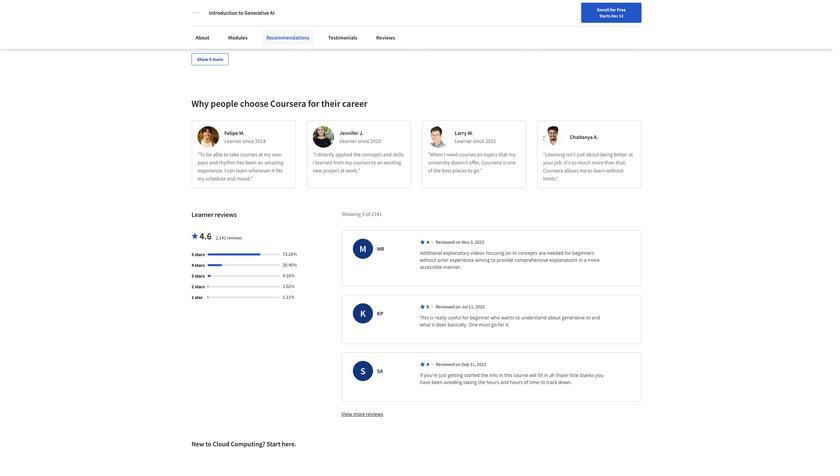 Task type: describe. For each thing, give the bounding box(es) containing it.
j.
[[360, 130, 364, 137]]

stars for 3 stars
[[195, 273, 205, 279]]

generative
[[245, 9, 269, 16]]

new
[[192, 440, 204, 449]]

0 horizontal spatial 3
[[192, 273, 194, 279]]

and inside if you're just getting started the info in this course will fill in all those little blanks you have been avoiding taking the hours and hours of time to track down.
[[501, 380, 509, 386]]

collection element
[[188, 0, 646, 76]]

1 horizontal spatial a
[[332, 29, 334, 35]]

it inside "to be able to take courses at my own pace and rhythm has been an amazing experience. i can learn whenever it fits my schedule and mood."
[[272, 167, 275, 174]]

can
[[227, 167, 235, 174]]

master of science in information systems
[[198, 6, 291, 13]]

concepts inside '"i directly applied the concepts and skills i learned from my courses to an exciting new project at work."'
[[362, 151, 382, 158]]

here.
[[282, 440, 297, 449]]

2023 for k
[[476, 304, 485, 310]]

testimonials
[[329, 34, 358, 41]]

systems
[[272, 6, 291, 13]]

enroll for free starts dec 13
[[598, 7, 626, 18]]

pace
[[198, 159, 208, 166]]

and down can
[[227, 175, 236, 182]]

better
[[615, 151, 628, 158]]

about inside "learning isn't just about being better at your job: it's so much more than that. coursera allows me to learn without limits."
[[587, 151, 600, 158]]

has
[[237, 159, 244, 166]]

allows
[[565, 167, 579, 174]]

bachelor of applied arts and sciences link
[[542, 6, 636, 14]]

that
[[499, 151, 508, 158]]

i inside '"i directly applied the concepts and skills i learned from my courses to an exciting new project at work."'
[[313, 159, 314, 166]]

of right master
[[214, 6, 219, 13]]

career
[[343, 98, 368, 110]]

on inside additional explanatory videos focusing on ai concepts are needed for beginners without prior experience aiming to provide comprehensive explanations in a more accessible manner.
[[506, 250, 512, 257]]

concepts inside additional explanatory videos focusing on ai concepts are needed for beginners without prior experience aiming to provide comprehensive explanations in a more accessible manner.
[[518, 250, 538, 257]]

learn for more
[[594, 167, 606, 174]]

a inside additional explanatory videos focusing on ai concepts are needed for beginners without prior experience aiming to provide comprehensive explanations in a more accessible manner.
[[585, 257, 587, 264]]

showing 3 of 2141
[[342, 211, 382, 218]]

reviews link
[[373, 30, 399, 45]]

the inside "when i need courses on topics that my university doesn't offer, coursera is one of the best places to go."
[[434, 167, 441, 174]]

is inside "this is really useful for beginner who wants to understand about generative ai and what it does basically. one must go for it."
[[430, 315, 434, 321]]

all
[[550, 372, 555, 379]]

is inside "when i need courses on topics that my university doesn't offer, coursera is one of the best places to go."
[[503, 159, 507, 166]]

learned
[[316, 159, 333, 166]]

google cloud image
[[192, 8, 201, 17]]

1 degree from the left
[[198, 37, 212, 43]]

ai inside additional explanatory videos focusing on ai concepts are needed for beginners without prior experience aiming to provide comprehensive explanations in a more accessible manner.
[[513, 250, 517, 257]]

being
[[601, 151, 613, 158]]

k
[[361, 308, 366, 320]]

from
[[334, 159, 344, 166]]

1 earn from the left
[[207, 29, 216, 35]]

doesn't
[[451, 159, 468, 166]]

basically.
[[448, 322, 468, 328]]

rhythm
[[219, 159, 236, 166]]

little
[[570, 372, 579, 379]]

for inside additional explanatory videos focusing on ai concepts are needed for beginners without prior experience aiming to provide comprehensive explanations in a more accessible manner.
[[565, 250, 572, 257]]

best
[[442, 167, 452, 174]]

this is really useful for beginner who wants to understand about generative ai and what it does basically. one must go for it.
[[420, 315, 602, 328]]

2 degree from the left
[[335, 29, 349, 35]]

m
[[360, 243, 367, 255]]

mood."
[[237, 175, 253, 182]]

you're
[[424, 372, 438, 379]]

this
[[505, 372, 513, 379]]

testimonials link
[[325, 30, 362, 45]]

choose
[[240, 98, 269, 110]]

i inside "when i need courses on topics that my university doesn't offer, coursera is one of the best places to go."
[[444, 151, 446, 158]]

of left the "applied"
[[563, 6, 567, 13]]

on inside "when i need courses on topics that my university doesn't offer, coursera is one of the best places to go."
[[477, 151, 483, 158]]

and inside "this is really useful for beginner who wants to understand about generative ai and what it does basically. one must go for it."
[[592, 315, 601, 321]]

my left own
[[264, 151, 271, 158]]

start
[[267, 440, 281, 449]]

an inside '"i directly applied the concepts and skills i learned from my courses to an exciting new project at work."'
[[377, 159, 383, 166]]

have
[[420, 380, 431, 386]]

courses inside "to be able to take courses at my own pace and rhythm has been an amazing experience. i can learn whenever it fits my schedule and mood."
[[240, 151, 258, 158]]

learner for jennifer
[[340, 138, 357, 145]]

reviewed for m
[[436, 239, 455, 245]]

1 earn a degree from the left
[[207, 29, 234, 35]]

skills
[[393, 151, 404, 158]]

job:
[[555, 159, 563, 166]]

science
[[220, 6, 237, 13]]

who
[[491, 315, 500, 321]]

recommendations link
[[263, 30, 314, 45]]

more inside additional explanatory videos focusing on ai concepts are needed for beginners without prior experience aiming to provide comprehensive explanations in a more accessible manner.
[[588, 257, 600, 264]]

to inside "this is really useful for beginner who wants to understand about generative ai and what it does basically. one must go for it."
[[516, 315, 520, 321]]

view
[[342, 411, 352, 418]]

more right view
[[354, 411, 365, 418]]

topics
[[484, 151, 498, 158]]

to right science
[[239, 9, 244, 16]]

"when i need courses on topics that my university doesn't offer, coursera is one of the best places to go."
[[428, 151, 516, 174]]

really
[[435, 315, 447, 321]]

since for j.
[[358, 138, 370, 145]]

about
[[196, 34, 210, 41]]

at inside '"i directly applied the concepts and skills i learned from my courses to an exciting new project at work."'
[[341, 167, 345, 174]]

introduction
[[209, 9, 238, 16]]

larry w. learner since 2021
[[455, 130, 497, 145]]

one
[[469, 322, 478, 328]]

20.40%
[[283, 262, 297, 268]]

jennifer
[[340, 130, 359, 137]]

learner reviews
[[192, 211, 237, 219]]

new to cloud computing? start here.
[[192, 440, 297, 449]]

it's
[[564, 159, 571, 166]]

0 vertical spatial coursera
[[271, 98, 306, 110]]

track
[[547, 380, 558, 386]]

about inside "this is really useful for beginner who wants to understand about generative ai and what it does basically. one must go for it."
[[548, 315, 561, 321]]

manner.
[[444, 264, 462, 271]]

must
[[479, 322, 491, 328]]

to inside additional explanatory videos focusing on ai concepts are needed for beginners without prior experience aiming to provide comprehensive explanations in a more accessible manner.
[[491, 257, 496, 264]]

much
[[578, 159, 591, 166]]

2 earn a degree from the left
[[322, 29, 349, 35]]

understand
[[522, 315, 547, 321]]

4 for s
[[427, 362, 429, 368]]

"i directly applied the concepts and skills i learned from my courses to an exciting new project at work."
[[313, 151, 404, 174]]

generative
[[562, 315, 585, 321]]

view more reviews link
[[342, 411, 384, 418]]

just for getting
[[439, 372, 447, 379]]

it inside "this is really useful for beginner who wants to understand about generative ai and what it does basically. one must go for it."
[[432, 322, 435, 328]]

of inside if you're just getting started the info in this course will fill in all those little blanks you have been avoiding taking the hours and hours of time to track down.
[[524, 380, 529, 386]]

showing
[[342, 211, 361, 218]]

you
[[596, 372, 604, 379]]

nov
[[462, 239, 470, 245]]

reviewed for k
[[436, 304, 455, 310]]

of left 2141
[[366, 211, 371, 218]]

fill
[[538, 372, 543, 379]]

additional explanatory videos focusing on ai concepts are needed for beginners without prior experience aiming to provide comprehensive explanations in a more accessible manner.
[[420, 250, 601, 271]]

"to be able to take courses at my own pace and rhythm has been an amazing experience. i can learn whenever it fits my schedule and mood."
[[198, 151, 284, 182]]

1.02%
[[283, 284, 295, 290]]

stars for 2 stars
[[195, 284, 205, 290]]

chaitanya a.
[[570, 134, 599, 141]]

sciences
[[607, 6, 626, 13]]

2 hours from the left
[[510, 380, 523, 386]]

2 stars
[[192, 284, 205, 290]]

reviewed on sep 11, 2023
[[436, 362, 487, 368]]

your
[[544, 159, 554, 166]]

for inside enroll for free starts dec 13
[[611, 7, 617, 13]]

0 horizontal spatial a
[[217, 29, 219, 35]]

and up experience.
[[209, 159, 218, 166]]

view more reviews
[[342, 411, 384, 418]]

felipe
[[225, 130, 238, 137]]

bachelor
[[542, 6, 562, 13]]

i inside "to be able to take courses at my own pace and rhythm has been an amazing experience. i can learn whenever it fits my schedule and mood."
[[225, 167, 226, 174]]

accessible
[[420, 264, 442, 271]]

2018
[[255, 138, 266, 145]]

more inside button
[[213, 56, 223, 62]]

my inside "when i need courses on topics that my university doesn't offer, coursera is one of the best places to go."
[[509, 151, 516, 158]]

to inside "to be able to take courses at my own pace and rhythm has been an amazing experience. i can learn whenever it fits my schedule and mood."
[[224, 151, 229, 158]]

since for m.
[[243, 138, 254, 145]]

on for s
[[456, 362, 461, 368]]

learner up 4.6
[[192, 211, 214, 219]]

explanatory
[[444, 250, 470, 257]]

bachelor of applied arts and sciences
[[542, 6, 626, 13]]

0 horizontal spatial ai
[[270, 9, 275, 16]]

provide
[[497, 257, 514, 264]]



Task type: vqa. For each thing, say whether or not it's contained in the screenshot.


Task type: locate. For each thing, give the bounding box(es) containing it.
2 learn from the left
[[594, 167, 606, 174]]

in right science
[[238, 6, 242, 13]]

those
[[556, 372, 568, 379]]

the left info
[[481, 372, 489, 379]]

2
[[192, 284, 194, 290]]

0 horizontal spatial it
[[272, 167, 275, 174]]

jul
[[462, 304, 468, 310]]

1 hours from the left
[[487, 380, 500, 386]]

0 vertical spatial 2023
[[475, 239, 485, 245]]

to left 'go."'
[[468, 167, 473, 174]]

1 horizontal spatial degree
[[335, 29, 349, 35]]

courses up offer,
[[459, 151, 476, 158]]

just right 'you're'
[[439, 372, 447, 379]]

whenever
[[249, 167, 271, 174]]

1 reviewed from the top
[[436, 239, 455, 245]]

at down '2018'
[[259, 151, 263, 158]]

if you're just getting started the info in this course will fill in all those little blanks you have been avoiding taking the hours and hours of time to track down.
[[420, 372, 605, 386]]

stars down 5 stars
[[195, 263, 205, 269]]

0 horizontal spatial i
[[225, 167, 226, 174]]

reviewed up the explanatory
[[436, 239, 455, 245]]

the inside '"i directly applied the concepts and skills i learned from my courses to an exciting new project at work."'
[[354, 151, 361, 158]]

1 horizontal spatial i
[[313, 159, 314, 166]]

None search field
[[96, 4, 256, 18]]

1 horizontal spatial been
[[432, 380, 443, 386]]

0 horizontal spatial without
[[420, 257, 437, 264]]

an inside "to be able to take courses at my own pace and rhythm has been an amazing experience. i can learn whenever it fits my schedule and mood."
[[258, 159, 263, 166]]

1 horizontal spatial an
[[377, 159, 383, 166]]

directly
[[318, 151, 335, 158]]

and up the exciting
[[383, 151, 392, 158]]

2 vertical spatial 2023
[[477, 362, 487, 368]]

0 horizontal spatial 5
[[192, 252, 194, 258]]

experience
[[450, 257, 474, 264]]

2 horizontal spatial ai
[[587, 315, 591, 321]]

dec
[[612, 13, 619, 18]]

courses up work."
[[353, 159, 371, 166]]

in inside additional explanatory videos focusing on ai concepts are needed for beginners without prior experience aiming to provide comprehensive explanations in a more accessible manner.
[[579, 257, 583, 264]]

2,141 reviews
[[216, 235, 242, 241]]

since down w.
[[473, 138, 485, 145]]

0 horizontal spatial earn a degree
[[207, 29, 234, 35]]

without inside additional explanatory videos focusing on ai concepts are needed for beginners without prior experience aiming to provide comprehensive explanations in a more accessible manner.
[[420, 257, 437, 264]]

5 for 5 stars
[[192, 252, 194, 258]]

1 horizontal spatial about
[[587, 151, 600, 158]]

1 vertical spatial reviews
[[227, 235, 242, 241]]

2 since from the left
[[358, 138, 370, 145]]

on left the sep
[[456, 362, 461, 368]]

1 vertical spatial concepts
[[518, 250, 538, 257]]

learner inside jennifer j. learner since 2020
[[340, 138, 357, 145]]

to down the fill on the bottom of the page
[[541, 380, 546, 386]]

2023 for m
[[475, 239, 485, 245]]

2023 up started on the right of the page
[[477, 362, 487, 368]]

i left need
[[444, 151, 446, 158]]

starts
[[600, 13, 611, 18]]

2 an from the left
[[377, 159, 383, 166]]

and down this on the right
[[501, 380, 509, 386]]

since down j.
[[358, 138, 370, 145]]

0 horizontal spatial since
[[243, 138, 254, 145]]

1 horizontal spatial earn
[[322, 29, 331, 35]]

1 horizontal spatial degree
[[312, 37, 326, 43]]

since inside jennifer j. learner since 2020
[[358, 138, 370, 145]]

stars down 4 stars at the left of the page
[[195, 273, 205, 279]]

1 vertical spatial is
[[430, 315, 434, 321]]

been down 'you're'
[[432, 380, 443, 386]]

just for about
[[577, 151, 585, 158]]

university
[[428, 159, 450, 166]]

new
[[313, 167, 323, 174]]

1 vertical spatial it
[[432, 322, 435, 328]]

without up the accessible
[[420, 257, 437, 264]]

learner down jennifer
[[340, 138, 357, 145]]

about left generative
[[548, 315, 561, 321]]

at inside "learning isn't just about being better at your job: it's so much more than that. coursera allows me to learn without limits."
[[629, 151, 634, 158]]

0 horizontal spatial earn
[[207, 29, 216, 35]]

reviews up 2,141 reviews
[[215, 211, 237, 219]]

stars right 2
[[195, 284, 205, 290]]

4 stars
[[192, 263, 205, 269]]

1 vertical spatial 2023
[[476, 304, 485, 310]]

3 stars
[[192, 273, 205, 279]]

to down focusing
[[491, 257, 496, 264]]

0 vertical spatial just
[[577, 151, 585, 158]]

hours down the course
[[510, 380, 523, 386]]

2 reviewed from the top
[[436, 304, 455, 310]]

5 stars
[[192, 252, 205, 258]]

without inside "learning isn't just about being better at your job: it's so much more than that. coursera allows me to learn without limits."
[[607, 167, 624, 174]]

this
[[420, 315, 429, 321]]

coursera inside "when i need courses on topics that my university doesn't offer, coursera is one of the best places to go."
[[482, 159, 502, 166]]

1 vertical spatial 5
[[427, 304, 429, 310]]

ai
[[270, 9, 275, 16], [513, 250, 517, 257], [587, 315, 591, 321]]

been inside if you're just getting started the info in this course will fill in all those little blanks you have been avoiding taking the hours and hours of time to track down.
[[432, 380, 443, 386]]

1 horizontal spatial since
[[358, 138, 370, 145]]

learner inside felipe m. learner since 2018
[[225, 138, 242, 145]]

8
[[209, 56, 212, 62]]

and right generative
[[592, 315, 601, 321]]

0 horizontal spatial concepts
[[362, 151, 382, 158]]

for up one
[[463, 315, 469, 321]]

1 vertical spatial i
[[313, 159, 314, 166]]

1 stars from the top
[[195, 252, 205, 258]]

videos
[[471, 250, 485, 257]]

to inside '"i directly applied the concepts and skills i learned from my courses to an exciting new project at work."'
[[372, 159, 376, 166]]

to right new
[[206, 440, 212, 449]]

at right better
[[629, 151, 634, 158]]

2020
[[371, 138, 381, 145]]

2 degree from the left
[[312, 37, 326, 43]]

reviews
[[377, 34, 395, 41]]

ai up provide
[[513, 250, 517, 257]]

2 horizontal spatial courses
[[459, 151, 476, 158]]

on up provide
[[506, 250, 512, 257]]

0 vertical spatial is
[[503, 159, 507, 166]]

4 up additional
[[427, 239, 429, 245]]

needed
[[548, 250, 564, 257]]

in inside collection element
[[238, 6, 242, 13]]

1 vertical spatial ai
[[513, 250, 517, 257]]

2 horizontal spatial at
[[629, 151, 634, 158]]

course
[[514, 372, 529, 379]]

learner down felipe
[[225, 138, 242, 145]]

1 horizontal spatial without
[[607, 167, 624, 174]]

degree
[[198, 37, 212, 43], [312, 37, 326, 43]]

1 horizontal spatial hours
[[510, 380, 523, 386]]

time
[[530, 380, 540, 386]]

1 horizontal spatial 3
[[362, 211, 365, 218]]

is left 'one'
[[503, 159, 507, 166]]

on
[[477, 151, 483, 158], [456, 239, 461, 245], [506, 250, 512, 257], [456, 304, 461, 310], [456, 362, 461, 368]]

and right "arts"
[[597, 6, 606, 13]]

0 vertical spatial 5
[[192, 252, 194, 258]]

in left this on the right
[[499, 372, 504, 379]]

2 vertical spatial coursera
[[544, 167, 564, 174]]

11, for s
[[470, 362, 476, 368]]

their
[[322, 98, 341, 110]]

reviews right 2,141
[[227, 235, 242, 241]]

1 vertical spatial without
[[420, 257, 437, 264]]

learner for felipe
[[225, 138, 242, 145]]

0 vertical spatial reviews
[[215, 211, 237, 219]]

the right applied
[[354, 151, 361, 158]]

concepts up comprehensive
[[518, 250, 538, 257]]

2 horizontal spatial a
[[585, 257, 587, 264]]

0 vertical spatial without
[[607, 167, 624, 174]]

0 horizontal spatial learn
[[236, 167, 248, 174]]

for up the "dec"
[[611, 7, 617, 13]]

i
[[444, 151, 446, 158], [313, 159, 314, 166], [225, 167, 226, 174]]

0 horizontal spatial hours
[[487, 380, 500, 386]]

avoiding
[[444, 380, 463, 386]]

cloud
[[213, 440, 230, 449]]

to right wants
[[516, 315, 520, 321]]

been inside "to be able to take courses at my own pace and rhythm has been an amazing experience. i can learn whenever it fits my schedule and mood."
[[246, 159, 257, 166]]

1 horizontal spatial at
[[341, 167, 345, 174]]

0 vertical spatial ai
[[270, 9, 275, 16]]

applied
[[569, 6, 586, 13]]

learn inside "learning isn't just about being better at your job: it's so much more than that. coursera allows me to learn without limits."
[[594, 167, 606, 174]]

11, right jul
[[469, 304, 475, 310]]

"i
[[313, 151, 317, 158]]

of down university
[[428, 167, 433, 174]]

ai right "generative"
[[270, 9, 275, 16]]

1.11%
[[283, 294, 295, 300]]

more inside "learning isn't just about being better at your job: it's so much more than that. coursera allows me to learn without limits."
[[592, 159, 604, 166]]

been
[[246, 159, 257, 166], [432, 380, 443, 386]]

learn for has
[[236, 167, 248, 174]]

4 down 5 stars
[[192, 263, 194, 269]]

i down "i
[[313, 159, 314, 166]]

is right the this on the bottom right of page
[[430, 315, 434, 321]]

3 up 2
[[192, 273, 194, 279]]

sep
[[462, 362, 470, 368]]

2023 up beginner
[[476, 304, 485, 310]]

0 vertical spatial 4
[[427, 239, 429, 245]]

3 reviewed from the top
[[436, 362, 455, 368]]

to inside "when i need courses on topics that my university doesn't offer, coursera is one of the best places to go."
[[468, 167, 473, 174]]

0 vertical spatial about
[[587, 151, 600, 158]]

1 horizontal spatial it
[[432, 322, 435, 328]]

1 vertical spatial 11,
[[470, 362, 476, 368]]

reviews for 2,141 reviews
[[227, 235, 242, 241]]

just up much
[[577, 151, 585, 158]]

2023 right 3,
[[475, 239, 485, 245]]

reviewed up really
[[436, 304, 455, 310]]

0 vertical spatial concepts
[[362, 151, 382, 158]]

2 vertical spatial ai
[[587, 315, 591, 321]]

since inside larry w. learner since 2021
[[473, 138, 485, 145]]

0 vertical spatial i
[[444, 151, 446, 158]]

about
[[587, 151, 600, 158], [548, 315, 561, 321]]

to up rhythm
[[224, 151, 229, 158]]

courses inside "when i need courses on topics that my university doesn't offer, coursera is one of the best places to go."
[[459, 151, 476, 158]]

taking
[[464, 380, 477, 386]]

for up explanations
[[565, 250, 572, 257]]

3 stars from the top
[[195, 273, 205, 279]]

11, right the sep
[[470, 362, 476, 368]]

an left the exciting
[[377, 159, 383, 166]]

just inside if you're just getting started the info in this course will fill in all those little blanks you have been avoiding taking the hours and hours of time to track down.
[[439, 372, 447, 379]]

and inside '"i directly applied the concepts and skills i learned from my courses to an exciting new project at work."'
[[383, 151, 392, 158]]

at for courses
[[259, 151, 263, 158]]

getting
[[448, 372, 463, 379]]

reviewed
[[436, 239, 455, 245], [436, 304, 455, 310], [436, 362, 455, 368]]

my down experience.
[[198, 175, 205, 182]]

for left their
[[308, 98, 320, 110]]

without
[[607, 167, 624, 174], [420, 257, 437, 264]]

0 horizontal spatial been
[[246, 159, 257, 166]]

places
[[453, 167, 467, 174]]

0 horizontal spatial an
[[258, 159, 263, 166]]

experience.
[[198, 167, 223, 174]]

an up whenever
[[258, 159, 263, 166]]

reviews for learner reviews
[[215, 211, 237, 219]]

wants
[[502, 315, 515, 321]]

0 vertical spatial 11,
[[469, 304, 475, 310]]

at for better
[[629, 151, 634, 158]]

1 since from the left
[[243, 138, 254, 145]]

learn
[[236, 167, 248, 174], [594, 167, 606, 174]]

hours down info
[[487, 380, 500, 386]]

own
[[272, 151, 282, 158]]

arts
[[587, 6, 596, 13]]

show 8 more
[[197, 56, 223, 62]]

0 horizontal spatial just
[[439, 372, 447, 379]]

since inside felipe m. learner since 2018
[[243, 138, 254, 145]]

recommendations
[[267, 34, 310, 41]]

degree up show
[[198, 37, 212, 43]]

reviewed up getting
[[436, 362, 455, 368]]

0 vertical spatial been
[[246, 159, 257, 166]]

2 horizontal spatial since
[[473, 138, 485, 145]]

2 vertical spatial i
[[225, 167, 226, 174]]

1 horizontal spatial concepts
[[518, 250, 538, 257]]

0 horizontal spatial degree
[[220, 29, 234, 35]]

on up offer,
[[477, 151, 483, 158]]

0 vertical spatial it
[[272, 167, 275, 174]]

4 up 'you're'
[[427, 362, 429, 368]]

if
[[420, 372, 423, 379]]

0 horizontal spatial degree
[[198, 37, 212, 43]]

the
[[354, 151, 361, 158], [434, 167, 441, 174], [481, 372, 489, 379], [479, 380, 486, 386]]

i left can
[[225, 167, 226, 174]]

5 up 4 stars at the left of the page
[[192, 252, 194, 258]]

at inside "to be able to take courses at my own pace and rhythm has been an amazing experience. i can learn whenever it fits my schedule and mood."
[[259, 151, 263, 158]]

without down 'than' on the top of page
[[607, 167, 624, 174]]

s
[[361, 365, 366, 377]]

1 horizontal spatial is
[[503, 159, 507, 166]]

is
[[503, 159, 507, 166], [430, 315, 434, 321]]

3 since from the left
[[473, 138, 485, 145]]

stars for 4 stars
[[195, 263, 205, 269]]

stars up 4 stars at the left of the page
[[195, 252, 205, 258]]

on left nov
[[456, 239, 461, 245]]

on for m
[[456, 239, 461, 245]]

0 horizontal spatial courses
[[240, 151, 258, 158]]

stars for 5 stars
[[195, 252, 205, 258]]

2 horizontal spatial coursera
[[544, 167, 564, 174]]

concepts
[[362, 151, 382, 158], [518, 250, 538, 257]]

5 for 5
[[427, 304, 429, 310]]

information
[[243, 6, 271, 13]]

1 horizontal spatial learn
[[594, 167, 606, 174]]

2,141
[[216, 235, 226, 241]]

4 for m
[[427, 239, 429, 245]]

1 vertical spatial about
[[548, 315, 561, 321]]

master
[[198, 6, 213, 13]]

1 an from the left
[[258, 159, 263, 166]]

to inside if you're just getting started the info in this course will fill in all those little blanks you have been avoiding taking the hours and hours of time to track down.
[[541, 380, 546, 386]]

free
[[617, 7, 626, 13]]

earn a degree
[[207, 29, 234, 35], [322, 29, 349, 35]]

1 vertical spatial been
[[432, 380, 443, 386]]

learner inside larry w. learner since 2021
[[455, 138, 472, 145]]

go
[[492, 322, 497, 328]]

the right the taking
[[479, 380, 486, 386]]

jennifer j. learner since 2020
[[340, 130, 381, 145]]

more down 'beginners'
[[588, 257, 600, 264]]

1 vertical spatial coursera
[[482, 159, 502, 166]]

2 vertical spatial reviews
[[366, 411, 384, 418]]

more left 'than' on the top of page
[[592, 159, 604, 166]]

2 vertical spatial 4
[[427, 362, 429, 368]]

and inside collection element
[[597, 6, 606, 13]]

2 earn from the left
[[322, 29, 331, 35]]

ai right generative
[[587, 315, 591, 321]]

of left time
[[524, 380, 529, 386]]

1 horizontal spatial courses
[[353, 159, 371, 166]]

be
[[207, 151, 212, 158]]

13
[[620, 13, 624, 18]]

the down university
[[434, 167, 441, 174]]

my up work."
[[345, 159, 352, 166]]

learn inside "to be able to take courses at my own pace and rhythm has been an amazing experience. i can learn whenever it fits my schedule and mood."
[[236, 167, 248, 174]]

felipe m. learner since 2018
[[225, 130, 266, 145]]

1 vertical spatial just
[[439, 372, 447, 379]]

reviews right view
[[366, 411, 384, 418]]

at down 'from'
[[341, 167, 345, 174]]

1 degree from the left
[[220, 29, 234, 35]]

courses
[[240, 151, 258, 158], [459, 151, 476, 158], [353, 159, 371, 166]]

beginners
[[573, 250, 595, 257]]

of
[[214, 6, 219, 13], [563, 6, 567, 13], [428, 167, 433, 174], [366, 211, 371, 218], [524, 380, 529, 386]]

learn down 'than' on the top of page
[[594, 167, 606, 174]]

1 vertical spatial reviewed
[[436, 304, 455, 310]]

0 vertical spatial 3
[[362, 211, 365, 218]]

to left the exciting
[[372, 159, 376, 166]]

learner for larry
[[455, 138, 472, 145]]

4 stars from the top
[[195, 284, 205, 290]]

2 horizontal spatial i
[[444, 151, 446, 158]]

"learning isn't just about being better at your job: it's so much more than that. coursera allows me to learn without limits."
[[544, 151, 634, 182]]

it left the fits
[[272, 167, 275, 174]]

2 stars from the top
[[195, 263, 205, 269]]

exciting
[[384, 159, 402, 166]]

in left all
[[545, 372, 549, 379]]

1 horizontal spatial ai
[[513, 250, 517, 257]]

0 horizontal spatial at
[[259, 151, 263, 158]]

1 learn from the left
[[236, 167, 248, 174]]

on left jul
[[456, 304, 461, 310]]

reviewed for s
[[436, 362, 455, 368]]

additional
[[420, 250, 443, 257]]

coursera inside "learning isn't just about being better at your job: it's so much more than that. coursera allows me to learn without limits."
[[544, 167, 564, 174]]

comprehensive
[[515, 257, 549, 264]]

since for w.
[[473, 138, 485, 145]]

it.
[[506, 322, 510, 328]]

0 horizontal spatial is
[[430, 315, 434, 321]]

2023 for s
[[477, 362, 487, 368]]

1 horizontal spatial earn a degree
[[322, 29, 349, 35]]

1 horizontal spatial 5
[[427, 304, 429, 310]]

since
[[243, 138, 254, 145], [358, 138, 370, 145], [473, 138, 485, 145]]

1 horizontal spatial coursera
[[482, 159, 502, 166]]

1 vertical spatial 3
[[192, 273, 194, 279]]

been right the has
[[246, 159, 257, 166]]

2 vertical spatial reviewed
[[436, 362, 455, 368]]

of inside "when i need courses on topics that my university doesn't offer, coursera is one of the best places to go."
[[428, 167, 433, 174]]

0 horizontal spatial coursera
[[271, 98, 306, 110]]

courses inside '"i directly applied the concepts and skills i learned from my courses to an exciting new project at work."'
[[353, 159, 371, 166]]

11, for k
[[469, 304, 475, 310]]

m.
[[239, 130, 245, 137]]

what
[[420, 322, 431, 328]]

1 horizontal spatial just
[[577, 151, 585, 158]]

my inside '"i directly applied the concepts and skills i learned from my courses to an exciting new project at work."'
[[345, 159, 352, 166]]

5 up the this on the bottom right of page
[[427, 304, 429, 310]]

just inside "learning isn't just about being better at your job: it's so much more than that. coursera allows me to learn without limits."
[[577, 151, 585, 158]]

for left it.
[[498, 322, 505, 328]]

to right me
[[588, 167, 593, 174]]

chaitanya
[[570, 134, 593, 141]]

offer,
[[469, 159, 481, 166]]

kp
[[377, 310, 384, 317]]

need
[[447, 151, 458, 158]]

about up much
[[587, 151, 600, 158]]

1 vertical spatial 4
[[192, 263, 194, 269]]

0 vertical spatial reviewed
[[436, 239, 455, 245]]

learner down larry
[[455, 138, 472, 145]]

to inside "learning isn't just about being better at your job: it's so much more than that. coursera allows me to learn without limits."
[[588, 167, 593, 174]]

0 horizontal spatial about
[[548, 315, 561, 321]]

my up 'one'
[[509, 151, 516, 158]]

learn down the has
[[236, 167, 248, 174]]

on for k
[[456, 304, 461, 310]]

ai inside "this is really useful for beginner who wants to understand about generative ai and what it does basically. one must go for it."
[[587, 315, 591, 321]]

just
[[577, 151, 585, 158], [439, 372, 447, 379]]

it left does
[[432, 322, 435, 328]]



